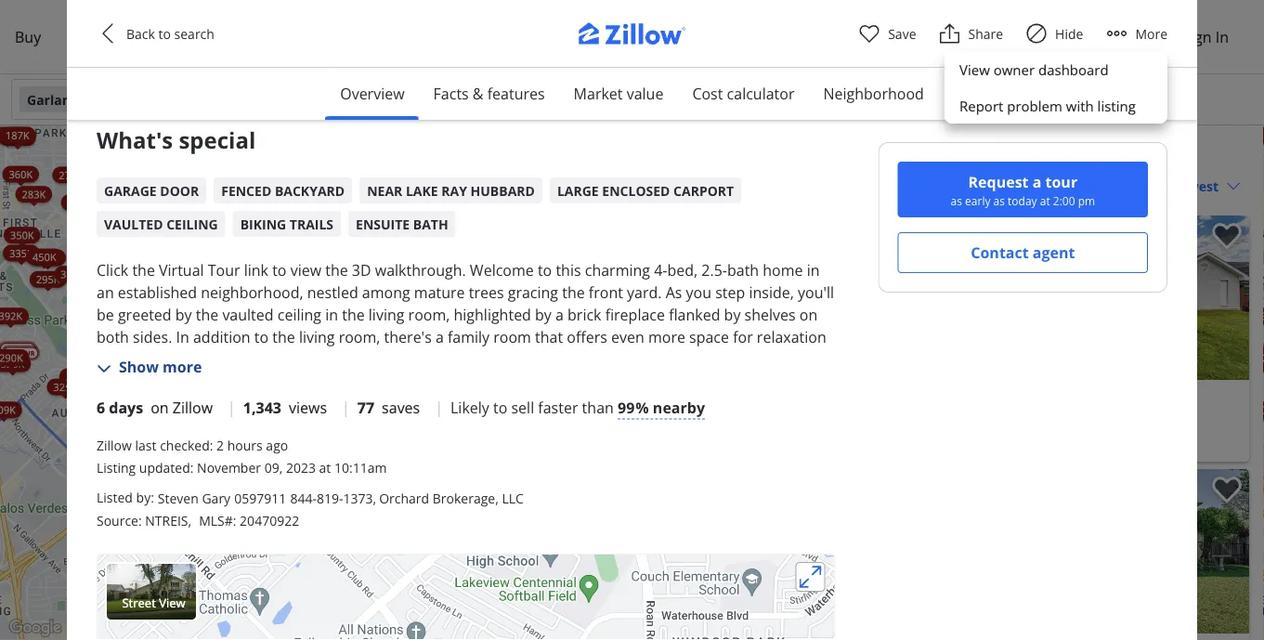 Task type: vqa. For each thing, say whether or not it's contained in the screenshot.
the bottommost the 510K
yes



Task type: describe. For each thing, give the bounding box(es) containing it.
698k link
[[189, 264, 226, 281]]

1 vertical spatial 500k link
[[312, 483, 363, 500]]

cost
[[693, 84, 723, 104]]

494k
[[328, 480, 352, 494]]

main navigation
[[0, 0, 1265, 307]]

0 horizontal spatial 365k link
[[99, 208, 136, 225]]

1,343
[[243, 397, 282, 417]]

450k
[[32, 250, 56, 264]]

homes inside 25 new homes link
[[395, 474, 429, 488]]

listing
[[1098, 96, 1136, 115]]

187k link
[[0, 127, 36, 143]]

ceiling
[[167, 215, 218, 233]]

results
[[612, 177, 655, 194]]

1 vertical spatial 520k
[[188, 206, 212, 220]]

0 horizontal spatial 295k link
[[30, 271, 66, 288]]

facts & features button
[[419, 68, 560, 120]]

5 units link
[[469, 308, 529, 325]]

1 horizontal spatial 315k link
[[249, 340, 286, 357]]

1 horizontal spatial chevron down image
[[491, 92, 505, 107]]

new 436k
[[108, 210, 142, 232]]

0 vertical spatial 410k link
[[323, 335, 359, 352]]

2 horizontal spatial 325k link
[[133, 288, 170, 305]]

& inside button
[[473, 84, 484, 104]]

3 bds
[[590, 412, 623, 430]]

0 vertical spatial 350k link
[[4, 227, 41, 244]]

1 horizontal spatial 295k link
[[112, 366, 148, 383]]

620k link
[[187, 280, 224, 297]]

manage rentals link
[[881, 15, 1017, 59]]

1 horizontal spatial 500k
[[333, 484, 357, 498]]

show
[[119, 357, 159, 377]]

625k for 625k 295k
[[195, 254, 219, 268]]

contact agent button
[[898, 232, 1148, 273]]

579k
[[244, 414, 268, 428]]

units for 4 units
[[481, 332, 505, 345]]

2 horizontal spatial chevron down image
[[922, 92, 937, 107]]

1,761 sqft
[[677, 412, 737, 430]]

757k new 360k
[[208, 274, 248, 356]]

on
[[151, 397, 169, 417]]

360k inside 757k new 360k
[[214, 342, 237, 356]]

likely
[[451, 397, 490, 417]]

175k
[[463, 334, 487, 348]]

350k for the middle 350k link
[[61, 267, 84, 281]]

1 horizontal spatial ,
[[373, 489, 376, 507]]

new for 275k
[[130, 443, 145, 452]]

0 horizontal spatial 400k link
[[85, 184, 122, 201]]

2:00
[[1053, 193, 1076, 208]]

biking
[[240, 215, 286, 233]]

2013 westshore dr, garland, tx 75043 image
[[920, 216, 1250, 380]]

home image
[[22, 98, 63, 138]]

350k for top 350k link
[[10, 228, 34, 242]]

465k link
[[103, 266, 140, 282]]

trails
[[290, 215, 334, 233]]

1 horizontal spatial chevron right image
[[881, 287, 903, 309]]

for
[[880, 143, 909, 169]]

0 vertical spatial 460k link
[[91, 186, 128, 202]]

tour for 325k
[[14, 345, 32, 354]]

| for | 77 saves
[[342, 397, 350, 417]]

| for | likely to sell faster than 99 % nearby
[[435, 397, 443, 417]]

door
[[160, 181, 199, 199]]

ensuite bath
[[356, 215, 449, 233]]

cut:
[[965, 224, 987, 240]]

tx for garland tx
[[82, 91, 98, 108]]

0 vertical spatial 325k link
[[0, 129, 36, 146]]

0 horizontal spatial 520k
[[112, 186, 136, 200]]

3310 oak hill dr, garland, tx 75043 image
[[583, 469, 912, 634]]

0 vertical spatial 625k link
[[188, 253, 225, 270]]

1373
[[343, 489, 373, 507]]

140k inside 310k 140k
[[466, 313, 490, 327]]

0 horizontal spatial 365k
[[106, 210, 130, 224]]

99 %
[[618, 397, 649, 417]]

0 horizontal spatial 520k link
[[105, 185, 142, 201]]

buy link
[[2, 15, 54, 59]]

november
[[197, 459, 261, 477]]

zillow logo image
[[558, 22, 707, 55]]

2 as from the left
[[994, 193, 1005, 208]]

1 horizontal spatial 510k link
[[310, 473, 361, 490]]

chevron right image inside property images, use arrow keys to navigate, image 1 of 32 "group"
[[1218, 540, 1240, 563]]

view owner dashboard
[[960, 60, 1109, 79]]

than
[[582, 397, 614, 417]]

539k
[[229, 398, 252, 412]]

enclosed
[[602, 181, 670, 199]]

home
[[175, 26, 217, 46]]

gary
[[202, 489, 231, 507]]

6 days on zillow
[[97, 397, 213, 417]]

2.20m link
[[61, 194, 103, 211]]

300k up checked:
[[159, 407, 183, 421]]

546 briarcliff dr, garland, tx 75043 image
[[583, 216, 912, 380]]

report a map error
[[485, 629, 562, 640]]

580k
[[207, 351, 231, 365]]

1 horizontal spatial 499k
[[326, 480, 350, 494]]

310k
[[307, 308, 331, 322]]

save this home image for property images, use arrow keys to navigate, image 1 of 32 "group"
[[1213, 477, 1242, 504]]

757k
[[208, 274, 232, 288]]

1 vertical spatial 365k link
[[389, 390, 426, 407]]

view inside view owner dashboard link
[[960, 60, 990, 79]]

view inside street view button
[[159, 595, 185, 611]]

plus image
[[523, 547, 542, 566]]

539k link
[[222, 397, 259, 413]]

overview
[[340, 84, 405, 104]]

1 horizontal spatial 285k
[[245, 333, 269, 347]]

494k link
[[307, 479, 359, 495]]

back to search
[[126, 25, 215, 42]]

early
[[966, 193, 991, 208]]

to inside "listed status" "list"
[[493, 397, 508, 417]]

1 horizontal spatial 625k link
[[261, 342, 298, 358]]

300k left 580k
[[183, 358, 207, 372]]

295k for bottom "295k" link
[[209, 459, 233, 473]]

0 vertical spatial 410k
[[329, 336, 353, 350]]

market value
[[574, 84, 664, 104]]

1 vertical spatial 275k link
[[80, 447, 116, 464]]

0 vertical spatial 499k link
[[117, 198, 154, 214]]

sell
[[512, 397, 534, 417]]

market value button
[[559, 68, 679, 120]]

save this home image for property images, use arrow keys to navigate, image 1 of 9 group
[[875, 223, 905, 250]]

489k
[[378, 347, 402, 361]]

0 vertical spatial 275k link
[[98, 335, 135, 352]]

200k link
[[451, 330, 488, 347]]

0 vertical spatial homes
[[812, 143, 875, 169]]

chevron left image
[[592, 287, 614, 309]]

report for report a map error
[[485, 629, 513, 640]]

large enclosed carport
[[557, 181, 734, 199]]

460k for the bottommost 460k link
[[133, 234, 156, 248]]

1 vertical spatial 375k link
[[102, 432, 138, 449]]

3d for 320k
[[6, 349, 15, 358]]

facts
[[434, 84, 469, 104]]

3 for 3 ba
[[637, 412, 644, 430]]

to inside "back to search" link
[[158, 25, 171, 42]]

minus image
[[523, 595, 542, 615]]

0 vertical spatial 510k link
[[193, 289, 230, 306]]

0 horizontal spatial 400k
[[92, 186, 116, 200]]

1 vertical spatial ,
[[188, 511, 192, 529]]

1 horizontal spatial 520k link
[[182, 205, 218, 222]]

1 vertical spatial 410k
[[73, 384, 97, 398]]

125k link
[[448, 320, 485, 337]]

415k
[[36, 251, 60, 265]]

faster
[[538, 397, 578, 417]]

295k for middle "295k" link
[[118, 367, 142, 381]]

0 horizontal spatial 285k link
[[105, 359, 142, 375]]

2 vertical spatial 295k link
[[203, 458, 239, 475]]

street
[[122, 595, 156, 611]]

1 horizontal spatial 499k link
[[304, 479, 356, 495]]

0 horizontal spatial chevron down image
[[476, 601, 489, 614]]

2 horizontal spatial 350k link
[[186, 321, 223, 337]]

bath
[[413, 215, 449, 233]]

1 vertical spatial &
[[793, 143, 807, 169]]

10:11am
[[334, 459, 387, 477]]

listed status list
[[97, 396, 836, 419]]

features
[[488, 84, 545, 104]]

25 new homes
[[357, 474, 429, 488]]

295k inside the "625k 295k"
[[36, 272, 60, 286]]

| likely to sell faster than 99 % nearby
[[435, 397, 705, 417]]

skip link list tab list
[[325, 68, 939, 121]]

370k link
[[99, 297, 135, 313]]

at inside zillow last checked:  2 hours ago listing updated: november 09, 2023 at 10:11am
[[319, 459, 331, 477]]

0 vertical spatial 140k link
[[444, 295, 481, 311]]

1 vertical spatial 460k link
[[126, 233, 163, 250]]

380k link
[[59, 368, 96, 385]]

429k
[[378, 348, 401, 362]]

0 horizontal spatial 499k
[[124, 199, 148, 213]]

275k left the new 275k in the left bottom of the page
[[86, 448, 110, 462]]

275k for 200k 275k
[[104, 336, 128, 350]]

0 horizontal spatial chevron right image
[[251, 186, 274, 209]]

buy
[[15, 26, 41, 46]]

0 horizontal spatial 285k
[[111, 360, 135, 374]]

0 horizontal spatial 315k link
[[189, 354, 226, 371]]

report for report problem with listing
[[960, 96, 1004, 115]]

help link
[[1110, 15, 1168, 59]]

backyard
[[275, 181, 345, 199]]

contact agent
[[971, 243, 1075, 262]]

1 horizontal spatial 325k link
[[47, 379, 84, 395]]

$30,000
[[989, 224, 1031, 240]]

283k
[[22, 187, 46, 201]]

8)
[[1063, 224, 1073, 240]]

1 vertical spatial 350k link
[[54, 266, 91, 283]]

zillow inside zillow last checked:  2 hours ago listing updated: november 09, 2023 at 10:11am
[[97, 437, 132, 454]]

garland for garland tx
[[27, 91, 79, 108]]

save
[[888, 25, 917, 42]]

1 horizontal spatial 320k link
[[244, 456, 281, 472]]

310k link
[[300, 306, 337, 323]]

350k for 350k link to the right
[[192, 322, 216, 336]]

1 vertical spatial chevron down image
[[1227, 179, 1241, 194]]

property images, use arrow keys to navigate, image 1 of 27 group
[[920, 216, 1250, 384]]

home loans
[[175, 26, 262, 46]]

tour for 320k
[[17, 349, 35, 358]]

296k
[[118, 232, 142, 245]]

0 horizontal spatial 320k link
[[198, 465, 235, 481]]

320k inside 3d tour 320k
[[1, 357, 24, 371]]

today
[[1008, 193, 1038, 208]]

1 horizontal spatial 285k link
[[239, 332, 276, 349]]

1 vertical spatial 375k
[[108, 433, 132, 447]]

large enclosed carport list item
[[550, 177, 742, 203]]

insights tags list
[[97, 170, 836, 237]]

tx for garland tx real estate & homes for sale
[[663, 143, 685, 169]]

3 ba
[[637, 412, 663, 430]]

property images, use arrow keys to navigate, image 1 of 9 group
[[583, 216, 912, 380]]

back to search link
[[97, 22, 236, 45]]



Task type: locate. For each thing, give the bounding box(es) containing it.
0 horizontal spatial 375k
[[108, 433, 132, 447]]

new for 420k
[[174, 128, 189, 136]]

360k up 283k
[[9, 167, 33, 181]]

, down steven
[[188, 511, 192, 529]]

0 vertical spatial chevron left image
[[97, 22, 119, 45]]

365k up 296k
[[106, 210, 130, 224]]

275k link left "449k"
[[80, 447, 116, 464]]

a inside request a tour as early as today at 2:00 pm
[[1033, 172, 1042, 192]]

0 vertical spatial 365k link
[[99, 208, 136, 225]]

chevron left image down price
[[929, 287, 951, 309]]

1 vertical spatial 400k link
[[309, 311, 346, 327]]

350k link up 335k
[[4, 227, 41, 244]]

calculator
[[727, 84, 795, 104]]

hide image
[[1026, 22, 1048, 45]]

295k link down 2
[[203, 458, 239, 475]]

chevron left image inside property images, use arrow keys to navigate, image 1 of 33 group
[[592, 540, 614, 563]]

295k up days
[[118, 367, 142, 381]]

with
[[1066, 96, 1094, 115]]

view down rentals
[[960, 60, 990, 79]]

rentals
[[953, 26, 1004, 46]]

manage
[[894, 26, 949, 46]]

1 horizontal spatial homes
[[812, 143, 875, 169]]

0 horizontal spatial as
[[951, 193, 963, 208]]

529k link
[[312, 482, 364, 499]]

1 vertical spatial 400k
[[316, 312, 340, 326]]

google
[[379, 629, 409, 640]]

chevron right image
[[1218, 287, 1240, 309]]

350k down 519k
[[192, 322, 216, 336]]

199k
[[229, 425, 253, 439]]

property images, use arrow keys to navigate, image 1 of 32 group
[[920, 469, 1250, 638]]

1 vertical spatial 295k
[[118, 367, 142, 381]]

275k left last on the left bottom
[[111, 451, 135, 465]]

300k down 465k link
[[83, 303, 107, 317]]

more image
[[1106, 22, 1128, 45]]

1 vertical spatial zillow
[[97, 437, 132, 454]]

mls#:
[[199, 511, 236, 529]]

tx right home image
[[82, 91, 98, 108]]

garage
[[104, 181, 157, 199]]

1 vertical spatial 410k link
[[66, 382, 103, 399]]

375k left last on the left bottom
[[108, 433, 132, 447]]

320k link down ago
[[244, 456, 281, 472]]

0 vertical spatial zillow
[[173, 397, 213, 417]]

chevron down image inside show more button
[[97, 361, 112, 376]]

new inside new 436k
[[126, 210, 142, 219]]

chevron down image up report a map error link
[[476, 601, 489, 614]]

1 horizontal spatial 315k
[[255, 342, 279, 355]]

| left likely
[[435, 397, 443, 417]]

zillow right the on
[[173, 397, 213, 417]]

heart image
[[859, 22, 881, 45]]

report left map
[[485, 629, 513, 640]]

1 horizontal spatial chevron left image
[[592, 540, 614, 563]]

0 horizontal spatial 295k
[[36, 272, 60, 286]]

chevron down image up sale
[[922, 92, 937, 107]]

link
[[265, 366, 309, 391]]

275k link up show
[[98, 335, 135, 352]]

200k
[[457, 331, 481, 345]]

chevron left image for property images, use arrow keys to navigate, image 1 of 33 group at the bottom of page
[[592, 540, 614, 563]]

2 horizontal spatial chevron left image
[[929, 287, 951, 309]]

275k for new 275k
[[111, 451, 135, 465]]

home loans link
[[162, 15, 275, 59]]

zillow logo image
[[108, 36, 128, 56]]

hoa image
[[606, 36, 626, 56]]

garland up 142 results at the top of the page
[[586, 143, 658, 169]]

360k left '235k' at the left bottom
[[214, 342, 237, 356]]

1 vertical spatial 510k
[[331, 474, 355, 488]]

350k link down 519k
[[186, 321, 223, 337]]

, down new
[[373, 489, 376, 507]]

price cut: $30,000 (nov 8)
[[935, 224, 1073, 240]]

as left early
[[951, 193, 963, 208]]

owner
[[994, 60, 1035, 79]]

400k
[[92, 186, 116, 200], [316, 312, 340, 326]]

tx left real
[[663, 143, 685, 169]]

| for | 1,343 views
[[228, 397, 236, 417]]

2 vertical spatial chevron down image
[[97, 361, 112, 376]]

320k link up gary
[[198, 465, 235, 481]]

320k down 392k
[[1, 357, 24, 371]]

460k down vaulted
[[133, 234, 156, 248]]

at left 2:00
[[1040, 193, 1051, 208]]

lake
[[406, 181, 438, 199]]

2 horizontal spatial 320k link
[[328, 420, 365, 436]]

garage door list item
[[97, 177, 206, 203]]

chevron left image
[[97, 22, 119, 45], [929, 287, 951, 309], [592, 540, 614, 563]]

at up 540k link
[[319, 459, 331, 477]]

more
[[1136, 25, 1168, 42]]

0 horizontal spatial homes
[[395, 474, 429, 488]]

3 left bds
[[590, 412, 597, 430]]

4 units link
[[451, 330, 511, 347]]

365k link up 296k
[[99, 208, 136, 225]]

market
[[574, 84, 623, 104]]

569k link
[[107, 173, 144, 190]]

a for request
[[1033, 172, 1042, 192]]

392k
[[0, 309, 22, 323]]

listed by: steven gary 0597911 844-819-1373 , orchard brokerage, llc source: ntreis , mls#: 20470922
[[97, 489, 524, 529]]

285k link down 700k link
[[239, 332, 276, 349]]

510k
[[199, 290, 223, 304], [331, 474, 355, 488]]

350k up 335k
[[10, 228, 34, 242]]

filters element
[[0, 74, 1265, 125]]

save this home button for property images, use arrow keys to navigate, image 1 of 32 "group"
[[1198, 469, 1250, 521]]

77
[[358, 397, 375, 417]]

500k
[[244, 390, 268, 404], [333, 484, 357, 498]]

1 horizontal spatial 295k
[[118, 367, 142, 381]]

2 | from the left
[[342, 397, 350, 417]]

310k 140k
[[307, 308, 490, 327]]

1 horizontal spatial view
[[960, 60, 990, 79]]

tx inside filters 'element'
[[82, 91, 98, 108]]

view owner dashboard link
[[945, 52, 1168, 88]]

units for 5 units
[[499, 310, 523, 324]]

0 horizontal spatial 500k
[[244, 390, 268, 404]]

terms of use
[[420, 629, 474, 640]]

275k
[[104, 336, 128, 350], [86, 448, 110, 462], [111, 451, 135, 465]]

1014 goldenrod dr, garland, tx 75043 image
[[920, 469, 1250, 634]]

a for report
[[515, 629, 520, 640]]

510k for 510k
[[331, 474, 355, 488]]

garland tx real estate & homes for sale
[[586, 143, 951, 169]]

625k link down 700k link
[[261, 342, 298, 358]]

new inside 757k new 360k
[[232, 334, 248, 343]]

175k link
[[457, 332, 494, 349]]

chevron down image
[[372, 92, 387, 107], [1227, 179, 1241, 194], [97, 361, 112, 376]]

285k down 700k link
[[245, 333, 269, 347]]

new up listing at left bottom
[[130, 443, 145, 452]]

1 vertical spatial garland
[[586, 143, 658, 169]]

389k link
[[356, 335, 392, 352]]

1 horizontal spatial 460k
[[133, 234, 156, 248]]

295k down 2
[[209, 459, 233, 473]]

zillow up listing at left bottom
[[97, 437, 132, 454]]

1 horizontal spatial 365k
[[395, 392, 419, 405]]

tour inside 3d tour 320k
[[17, 349, 35, 358]]

698k
[[196, 265, 219, 279]]

1 horizontal spatial zillow
[[173, 397, 213, 417]]

units
[[499, 310, 523, 324], [481, 332, 505, 345]]

$349,800 zestimate
[[136, 38, 272, 58]]

homes left for at the right top of the page
[[812, 143, 875, 169]]

285k link
[[239, 332, 276, 349], [105, 359, 142, 375]]

1 vertical spatial 140k link
[[460, 311, 497, 328]]

map
[[308, 629, 326, 640]]

1 3 from the left
[[590, 412, 597, 430]]

property images, use arrow keys to navigate, image 1 of 33 group
[[583, 469, 912, 638]]

1 vertical spatial 460k
[[133, 234, 156, 248]]

0 vertical spatial chevron right image
[[251, 186, 274, 209]]

chevron down image inside filters 'element'
[[372, 92, 387, 107]]

625k 295k
[[36, 254, 219, 286]]

loans
[[221, 26, 262, 46]]

449k
[[126, 439, 150, 453]]

295k link down the 415k link
[[30, 271, 66, 288]]

tx inside main content
[[663, 143, 685, 169]]

new up the 580k link
[[232, 334, 248, 343]]

3d inside the 3d tour 325k
[[4, 345, 12, 354]]

0 horizontal spatial 510k
[[199, 290, 223, 304]]

ensuite bath list item
[[349, 211, 456, 237]]

320k up gary
[[205, 466, 228, 480]]

625k down 700k link
[[268, 343, 291, 357]]

2023
[[286, 459, 316, 477]]

410k link left days
[[66, 382, 103, 399]]

hubbard
[[471, 181, 535, 199]]

to left sell
[[493, 397, 508, 417]]

0 vertical spatial 400k
[[92, 186, 116, 200]]

report down owner
[[960, 96, 1004, 115]]

0 vertical spatial 285k link
[[239, 332, 276, 349]]

garland inside main content
[[586, 143, 658, 169]]

save this home image
[[875, 223, 905, 250], [1213, 223, 1242, 250], [1213, 477, 1242, 504]]

units right 5 on the left
[[499, 310, 523, 324]]

375k link
[[400, 397, 437, 414], [102, 432, 138, 449]]

540k link
[[308, 478, 360, 495]]

315k right 255k link
[[196, 356, 220, 370]]

290k link
[[0, 349, 29, 366]]

new inside the new 275k
[[130, 443, 145, 452]]

main content containing garland tx real estate & homes for sale
[[568, 125, 1265, 640]]

share image
[[939, 22, 961, 45]]

548k
[[338, 484, 362, 498]]

0 horizontal spatial 500k link
[[238, 388, 275, 405]]

agent
[[1033, 243, 1075, 262]]

biking trails list item
[[233, 211, 341, 237]]

0 vertical spatial at
[[1040, 193, 1051, 208]]

vaulted ceiling list item
[[97, 211, 225, 237]]

& right facts
[[473, 84, 484, 104]]

garland
[[27, 91, 79, 108], [586, 143, 658, 169]]

chevron down image
[[491, 92, 505, 107], [922, 92, 937, 107], [476, 601, 489, 614]]

2 3 from the left
[[637, 412, 644, 430]]

as down request
[[994, 193, 1005, 208]]

3d
[[4, 345, 12, 354], [6, 349, 15, 358]]

1 vertical spatial chevron right image
[[881, 287, 903, 309]]

2.20m
[[68, 196, 97, 210]]

| left 77
[[342, 397, 350, 417]]

430k
[[190, 208, 214, 222]]

main content
[[568, 125, 1265, 640]]

460k for the topmost 460k link
[[97, 187, 121, 201]]

285k link up days
[[105, 359, 142, 375]]

675k link
[[324, 298, 361, 315]]

last
[[135, 437, 157, 454]]

1 horizontal spatial 400k link
[[309, 311, 346, 327]]

0 horizontal spatial 315k
[[196, 356, 220, 370]]

295k link up days
[[112, 366, 148, 383]]

0 vertical spatial &
[[473, 84, 484, 104]]

2 horizontal spatial 350k
[[192, 322, 216, 336]]

near lake ray hubbard list item
[[360, 177, 543, 203]]

315k down 700k link
[[255, 342, 279, 355]]

google image
[[5, 616, 66, 640]]

3 left ba
[[637, 412, 644, 430]]

350k link down 415k in the left top of the page
[[54, 266, 91, 283]]

garland for garland tx real estate & homes for sale
[[586, 143, 658, 169]]

0 vertical spatial 295k
[[36, 272, 60, 286]]

1 horizontal spatial 410k
[[329, 336, 353, 350]]

460k right 2.20m
[[97, 187, 121, 201]]

chevron left image left sell
[[97, 22, 119, 45]]

2 horizontal spatial 295k
[[209, 459, 233, 473]]

1 horizontal spatial 520k
[[188, 206, 212, 220]]

2 vertical spatial chevron right image
[[1218, 540, 1240, 563]]

3d tour 325k
[[0, 345, 32, 367]]

view right street
[[159, 595, 185, 611]]

09,
[[264, 459, 283, 477]]

0 horizontal spatial 625k link
[[188, 253, 225, 270]]

nearby
[[653, 397, 705, 417]]

& right the estate
[[793, 143, 807, 169]]

1 vertical spatial 499k link
[[304, 479, 356, 495]]

biking trails
[[240, 215, 334, 233]]

382k
[[228, 393, 252, 407]]

320k down ago
[[251, 457, 274, 471]]

285k up days
[[111, 360, 135, 374]]

410k down 380k
[[73, 384, 97, 398]]

ba
[[648, 412, 663, 430]]

1 vertical spatial to
[[493, 397, 508, 417]]

fenced backyard list item
[[214, 177, 352, 203]]

1 vertical spatial 365k
[[395, 392, 419, 405]]

0 horizontal spatial 510k link
[[193, 289, 230, 306]]

1 horizontal spatial tx
[[663, 143, 685, 169]]

510k inside 510k 675k
[[199, 290, 223, 304]]

315k link down 700k link
[[249, 340, 286, 357]]

new inside the new 420k
[[174, 128, 189, 136]]

1 vertical spatial 520k link
[[182, 205, 218, 222]]

499k link
[[117, 198, 154, 214], [304, 479, 356, 495]]

0 horizontal spatial garland
[[27, 91, 79, 108]]

490k link
[[147, 232, 183, 249]]

new for 436k
[[126, 210, 142, 219]]

0 horizontal spatial 350k
[[10, 228, 34, 242]]

410k link left 389k
[[323, 335, 359, 352]]

new right what's
[[174, 128, 189, 136]]

a left map
[[515, 629, 520, 640]]

garland inside filters 'element'
[[27, 91, 79, 108]]

625k for 625k
[[268, 343, 291, 357]]

275k up show
[[104, 336, 128, 350]]

365k right 77
[[395, 392, 419, 405]]

1 vertical spatial 510k link
[[310, 473, 361, 490]]

&
[[473, 84, 484, 104], [793, 143, 807, 169]]

garland tx
[[27, 91, 98, 108]]

275k inside the new 275k
[[111, 451, 135, 465]]

510k for 510k 675k
[[199, 290, 223, 304]]

3 for 3 bds
[[590, 412, 597, 430]]

0 horizontal spatial 625k
[[195, 254, 219, 268]]

0 vertical spatial 140k
[[451, 296, 474, 310]]

315k link right 255k link
[[189, 354, 226, 371]]

0 vertical spatial tx
[[82, 91, 98, 108]]

zillow inside "listed status" "list"
[[173, 397, 213, 417]]

1 horizontal spatial 365k link
[[389, 390, 426, 407]]

320k link down 77
[[328, 420, 365, 436]]

0 horizontal spatial 375k link
[[102, 432, 138, 449]]

625k up 757k at the top left of page
[[195, 254, 219, 268]]

3 | from the left
[[435, 397, 443, 417]]

360k inside "link"
[[9, 167, 33, 181]]

garland up 187k link
[[27, 91, 79, 108]]

300k up 235k link
[[290, 321, 314, 335]]

pm
[[1078, 193, 1096, 208]]

chevron left image right the plus icon
[[592, 540, 614, 563]]

365k link right 77
[[389, 390, 426, 407]]

$-
[[634, 36, 647, 56]]

map region
[[0, 0, 694, 640]]

chevron right image
[[251, 186, 274, 209], [881, 287, 903, 309], [1218, 540, 1240, 563]]

757k link
[[201, 273, 238, 290]]

368k
[[97, 233, 121, 247]]

1 | from the left
[[228, 397, 236, 417]]

375k link left likely
[[400, 397, 437, 414]]

0 horizontal spatial report
[[485, 629, 513, 640]]

save this home button for property images, use arrow keys to navigate, image 1 of 9 group
[[860, 216, 912, 268]]

report inside report problem with listing button
[[960, 96, 1004, 115]]

chevron left image for property images, use arrow keys to navigate, image 1 of 27 group
[[929, 287, 951, 309]]

vaulted ceiling
[[104, 215, 218, 233]]

1 vertical spatial units
[[481, 332, 505, 345]]

neighborhood
[[824, 84, 924, 104]]

2 vertical spatial chevron left image
[[592, 540, 614, 563]]

0 horizontal spatial 410k
[[73, 384, 97, 398]]

0 vertical spatial 520k
[[112, 186, 136, 200]]

410k link
[[323, 335, 359, 352], [66, 382, 103, 399]]

490k
[[153, 234, 177, 248]]

25
[[357, 474, 369, 488]]

276k link
[[52, 167, 89, 183]]

1 vertical spatial 325k link
[[133, 288, 170, 305]]

near lake ray hubbard
[[367, 181, 535, 199]]

3d for 325k
[[4, 345, 12, 354]]

3d inside 3d tour 320k
[[6, 349, 15, 358]]

homes up orchard
[[395, 474, 429, 488]]

375k left likely
[[407, 399, 431, 413]]

at inside request a tour as early as today at 2:00 pm
[[1040, 193, 1051, 208]]

0 vertical spatial 375k link
[[400, 397, 437, 414]]

0 vertical spatial 499k
[[124, 199, 148, 213]]

1 horizontal spatial 375k
[[407, 399, 431, 413]]

garage door
[[104, 181, 199, 199]]

new down garage
[[126, 210, 142, 219]]

0 vertical spatial 400k link
[[85, 184, 122, 201]]

units inside "link"
[[481, 332, 505, 345]]

0 vertical spatial 365k
[[106, 210, 130, 224]]

units right the 4
[[481, 332, 505, 345]]

chevron down image right facts
[[491, 92, 505, 107]]

1 as from the left
[[951, 193, 963, 208]]

sign in link
[[1170, 15, 1242, 59]]

keyboard shortcuts button
[[216, 628, 296, 640]]

315k for the right 315k link
[[255, 342, 279, 355]]

| up 199k link
[[228, 397, 236, 417]]

365k
[[106, 210, 130, 224], [395, 392, 419, 405]]

terms of use link
[[420, 629, 474, 640]]

350k down the 415k link
[[61, 267, 84, 281]]

a up 'today'
[[1033, 172, 1042, 192]]

facts & features
[[434, 84, 545, 104]]

source:
[[97, 511, 142, 529]]

show more button
[[97, 356, 202, 378]]

0 horizontal spatial &
[[473, 84, 484, 104]]

295k down the 415k link
[[36, 272, 60, 286]]

1 horizontal spatial 500k link
[[312, 483, 363, 500]]

275k inside 200k 275k
[[104, 336, 128, 350]]

0 vertical spatial 375k
[[407, 399, 431, 413]]

2 vertical spatial 350k
[[192, 322, 216, 336]]

problem
[[1007, 96, 1063, 115]]

expand image
[[796, 562, 826, 592]]

to right back at top left
[[158, 25, 171, 42]]

1 horizontal spatial report
[[960, 96, 1004, 115]]

410k left 389k link
[[329, 336, 353, 350]]

0 vertical spatial 500k link
[[238, 388, 275, 405]]

625k link up 757k at the top left of page
[[188, 253, 225, 270]]

0 vertical spatial garland
[[27, 91, 79, 108]]

sqft
[[713, 412, 737, 430]]

0 horizontal spatial to
[[158, 25, 171, 42]]

276k
[[59, 168, 83, 182]]

1 vertical spatial 285k
[[111, 360, 135, 374]]

530k link
[[308, 473, 360, 490]]

tour inside the 3d tour 325k
[[14, 345, 32, 354]]

in
[[1216, 26, 1229, 46]]

320k down 77
[[334, 421, 358, 435]]

-
[[647, 36, 652, 56]]

375k link up listing at left bottom
[[102, 432, 138, 449]]

519k link
[[179, 296, 216, 313]]

315k for left 315k link
[[196, 356, 220, 370]]

296k link
[[111, 230, 148, 247]]

1 horizontal spatial garland
[[586, 143, 658, 169]]

0 vertical spatial units
[[499, 310, 523, 324]]

325k inside the 3d tour 325k
[[0, 353, 22, 367]]

625k inside the "625k 295k"
[[195, 254, 219, 268]]



